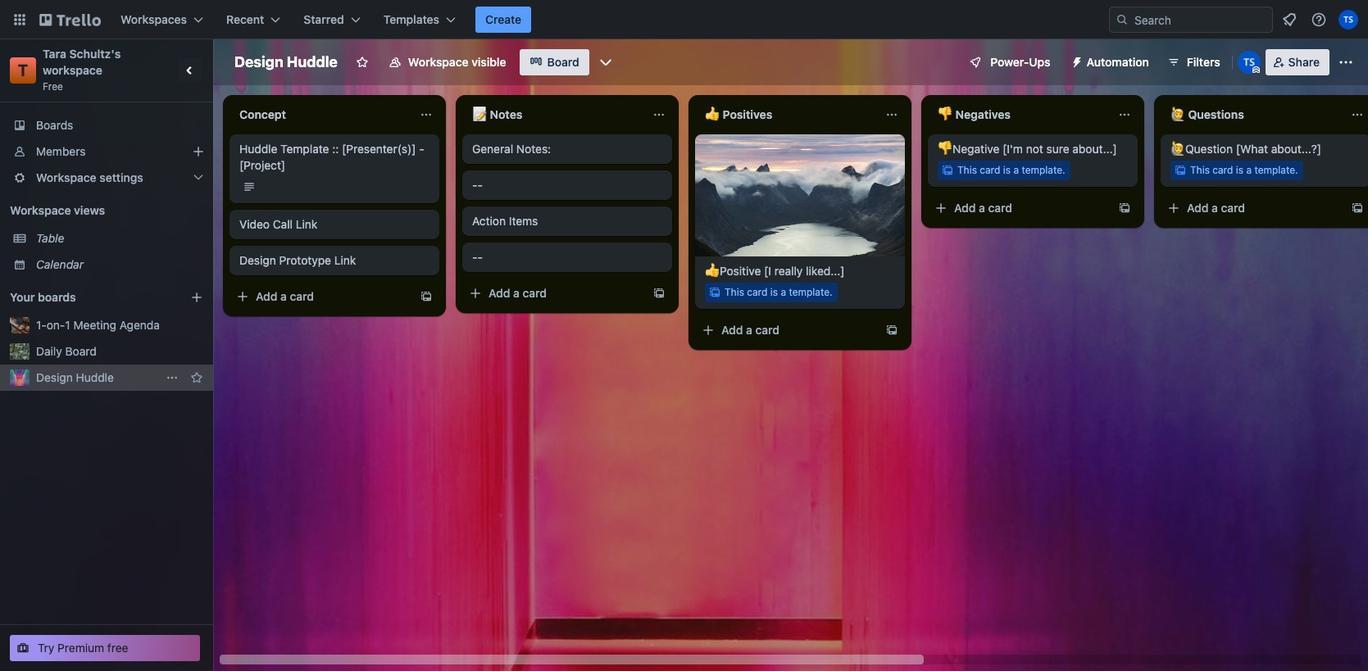 Task type: vqa. For each thing, say whether or not it's contained in the screenshot.
the middle huddle
yes



Task type: describe. For each thing, give the bounding box(es) containing it.
is for [what
[[1236, 164, 1244, 176]]

starred
[[304, 12, 344, 26]]

this card is a template. for [i'm
[[958, 164, 1065, 176]]

📝 Notes text field
[[462, 102, 643, 128]]

about...?]
[[1271, 142, 1322, 156]]

👎negative [i'm not sure about...] link
[[938, 141, 1128, 157]]

tara
[[43, 47, 66, 61]]

a down 👎negative
[[979, 201, 985, 215]]

add a card for 👎negative
[[954, 201, 1013, 215]]

huddle inside huddle template :: [presenter(s)] - [project]
[[239, 142, 277, 156]]

add a card button down really
[[695, 317, 879, 344]]

schultz's
[[69, 47, 121, 61]]

Board name text field
[[226, 49, 346, 75]]

👍
[[705, 107, 720, 121]]

huddle template :: [presenter(s)] - [project] link
[[239, 141, 430, 174]]

star or unstar board image
[[356, 56, 369, 69]]

meeting
[[73, 318, 116, 332]]

0 notifications image
[[1280, 10, 1299, 30]]

1 horizontal spatial create from template… image
[[885, 324, 898, 337]]

👍 positives
[[705, 107, 772, 121]]

2 -- from the top
[[472, 250, 483, 264]]

huddle template :: [presenter(s)] - [project]
[[239, 142, 424, 172]]

boards link
[[0, 112, 213, 139]]

is for [i'm
[[1003, 164, 1011, 176]]

create button
[[476, 7, 531, 33]]

a down [i'm
[[1014, 164, 1019, 176]]

[i
[[764, 264, 771, 278]]

board actions menu image
[[166, 371, 179, 384]]

recent
[[226, 12, 264, 26]]

notes
[[490, 107, 523, 121]]

[presenter(s)]
[[342, 142, 416, 156]]

sure
[[1047, 142, 1070, 156]]

back to home image
[[39, 7, 101, 33]]

action items link
[[472, 213, 662, 230]]

automation button
[[1064, 49, 1159, 75]]

workspaces
[[121, 12, 187, 26]]

liked...]
[[806, 264, 845, 278]]

add down 👍positive
[[721, 323, 743, 337]]

your boards
[[10, 290, 76, 304]]

really
[[775, 264, 803, 278]]

recent button
[[216, 7, 290, 33]]

a down 👍positive
[[746, 323, 752, 337]]

try
[[38, 641, 54, 655]]

notes:
[[516, 142, 551, 156]]

free
[[107, 641, 128, 655]]

workspace settings
[[36, 171, 143, 184]]

ups
[[1029, 55, 1051, 69]]

workspace
[[43, 63, 102, 77]]

action
[[472, 214, 506, 228]]

primary element
[[0, 0, 1368, 39]]

add a card button for [i'm
[[928, 195, 1112, 221]]

tara schultz's workspace link
[[43, 47, 124, 77]]

design prototype link link
[[239, 252, 430, 269]]

👎 Negatives text field
[[928, 102, 1108, 128]]

👍 Positives text field
[[695, 102, 876, 128]]

try premium free
[[38, 641, 128, 655]]

link for video call link
[[296, 217, 318, 231]]

add a card down design prototype link
[[256, 289, 314, 303]]

call
[[273, 217, 293, 231]]

design huddle inside board name text field
[[234, 53, 338, 71]]

daily board link
[[36, 343, 203, 360]]

this for 👍positive
[[725, 286, 744, 298]]

boards
[[36, 118, 73, 132]]

🙋question
[[1171, 142, 1233, 156]]

add for 🙋question
[[1187, 201, 1209, 215]]

[what
[[1236, 142, 1268, 156]]

your boards with 3 items element
[[10, 288, 166, 307]]

power-
[[991, 55, 1029, 69]]

tara schultz (taraschultz7) image inside primary element
[[1339, 10, 1358, 30]]

is for [i
[[770, 286, 778, 298]]

negatives
[[956, 107, 1011, 121]]

workspace for workspace settings
[[36, 171, 96, 184]]

1 -- from the top
[[472, 178, 483, 192]]

general notes:
[[472, 142, 551, 156]]

settings
[[99, 171, 143, 184]]

🙋 questions
[[1171, 107, 1244, 121]]

add for general
[[489, 286, 510, 300]]

action items
[[472, 214, 538, 228]]

search image
[[1116, 13, 1129, 26]]

👍positive
[[705, 264, 761, 278]]

workspace settings button
[[0, 165, 213, 191]]

a down design prototype link
[[280, 289, 287, 303]]

general
[[472, 142, 513, 156]]

filters
[[1187, 55, 1220, 69]]

a down really
[[781, 286, 786, 298]]

questions
[[1188, 107, 1244, 121]]

this card is a template. for [i
[[725, 286, 833, 298]]

members
[[36, 144, 86, 158]]

create from template… image for 🙋 questions
[[1351, 202, 1364, 215]]

premium
[[58, 641, 104, 655]]

positives
[[723, 107, 772, 121]]

your
[[10, 290, 35, 304]]

1-on-1 meeting agenda link
[[36, 317, 203, 334]]

starred button
[[294, 7, 370, 33]]

video call link
[[239, 217, 318, 231]]

general notes: link
[[472, 141, 662, 157]]

templates button
[[374, 7, 466, 33]]

board link
[[519, 49, 589, 75]]

Concept text field
[[230, 102, 410, 128]]

workspace visible button
[[379, 49, 516, 75]]

add a card for general
[[489, 286, 547, 300]]

workspace for workspace views
[[10, 203, 71, 217]]

huddle inside board name text field
[[287, 53, 338, 71]]

automation
[[1087, 55, 1149, 69]]

add a card button for notes:
[[462, 280, 646, 307]]

about...]
[[1073, 142, 1117, 156]]

try premium free button
[[10, 635, 200, 662]]

design prototype link
[[239, 253, 356, 267]]

👎negative
[[938, 142, 1000, 156]]



Task type: locate. For each thing, give the bounding box(es) containing it.
add down action items
[[489, 286, 510, 300]]

add a card
[[954, 201, 1013, 215], [1187, 201, 1245, 215], [489, 286, 547, 300], [256, 289, 314, 303], [721, 323, 780, 337]]

design inside board name text field
[[234, 53, 283, 71]]

create from template… image for concept
[[420, 290, 433, 303]]

0 horizontal spatial board
[[65, 344, 97, 358]]

design for design prototype link 'link'
[[239, 253, 276, 267]]

tara schultz (taraschultz7) image right filters
[[1238, 51, 1261, 74]]

design inside design huddle link
[[36, 371, 73, 384]]

templates
[[383, 12, 439, 26]]

calendar link
[[36, 257, 203, 273]]

not
[[1026, 142, 1043, 156]]

👎
[[938, 107, 953, 121]]

0 vertical spatial create from template… image
[[1118, 202, 1131, 215]]

--
[[472, 178, 483, 192], [472, 250, 483, 264]]

link right call
[[296, 217, 318, 231]]

on-
[[47, 318, 65, 332]]

0 horizontal spatial template.
[[789, 286, 833, 298]]

1 vertical spatial create from template… image
[[420, 290, 433, 303]]

workspace visible
[[408, 55, 506, 69]]

template. down "not"
[[1022, 164, 1065, 176]]

0 vertical spatial tara schultz (taraschultz7) image
[[1339, 10, 1358, 30]]

create from template… image
[[1351, 202, 1364, 215], [420, 290, 433, 303]]

workspace
[[408, 55, 469, 69], [36, 171, 96, 184], [10, 203, 71, 217]]

design huddle link
[[36, 370, 157, 386]]

0 horizontal spatial design huddle
[[36, 371, 114, 384]]

0 horizontal spatial create from template… image
[[420, 290, 433, 303]]

agenda
[[119, 318, 160, 332]]

this
[[958, 164, 977, 176], [1190, 164, 1210, 176], [725, 286, 744, 298]]

design huddle
[[234, 53, 338, 71], [36, 371, 114, 384]]

1 vertical spatial workspace
[[36, 171, 96, 184]]

1 vertical spatial --
[[472, 250, 483, 264]]

1 -- link from the top
[[472, 177, 662, 193]]

this for 👎negative
[[958, 164, 977, 176]]

1-
[[36, 318, 47, 332]]

1
[[65, 318, 70, 332]]

workspaces button
[[111, 7, 213, 33]]

template. down the 🙋question [what about...?] link
[[1255, 164, 1298, 176]]

calendar
[[36, 257, 84, 271]]

prototype
[[279, 253, 331, 267]]

2 horizontal spatial template.
[[1255, 164, 1298, 176]]

1 vertical spatial link
[[334, 253, 356, 267]]

1 horizontal spatial board
[[547, 55, 579, 69]]

1 horizontal spatial is
[[1003, 164, 1011, 176]]

1 vertical spatial huddle
[[239, 142, 277, 156]]

share button
[[1266, 49, 1330, 75]]

2 horizontal spatial this
[[1190, 164, 1210, 176]]

board inside "link"
[[547, 55, 579, 69]]

0 horizontal spatial tara schultz (taraschultz7) image
[[1238, 51, 1261, 74]]

2 horizontal spatial create from template… image
[[1118, 202, 1131, 215]]

power-ups
[[991, 55, 1051, 69]]

a down items on the top of page
[[513, 286, 520, 300]]

design huddle inside design huddle link
[[36, 371, 114, 384]]

::
[[332, 142, 339, 156]]

design down daily
[[36, 371, 73, 384]]

0 horizontal spatial huddle
[[76, 371, 114, 384]]

this member is an admin of this board. image
[[1252, 66, 1260, 74]]

is down 👍positive [i really liked...]
[[770, 286, 778, 298]]

🙋
[[1171, 107, 1185, 121]]

huddle down the daily board link
[[76, 371, 114, 384]]

1 vertical spatial tara schultz (taraschultz7) image
[[1238, 51, 1261, 74]]

0 vertical spatial design huddle
[[234, 53, 338, 71]]

huddle up [project]
[[239, 142, 277, 156]]

📝
[[472, 107, 487, 121]]

Search field
[[1129, 7, 1272, 32]]

video
[[239, 217, 270, 231]]

this card is a template.
[[958, 164, 1065, 176], [1190, 164, 1298, 176], [725, 286, 833, 298]]

link
[[296, 217, 318, 231], [334, 253, 356, 267]]

add a card down [i
[[721, 323, 780, 337]]

customize views image
[[597, 54, 614, 71]]

add a card button down action items link
[[462, 280, 646, 307]]

[i'm
[[1003, 142, 1023, 156]]

workspace inside popup button
[[36, 171, 96, 184]]

visible
[[472, 55, 506, 69]]

filters button
[[1162, 49, 1225, 75]]

template. for really
[[789, 286, 833, 298]]

0 horizontal spatial is
[[770, 286, 778, 298]]

2 vertical spatial design
[[36, 371, 73, 384]]

design down recent dropdown button
[[234, 53, 283, 71]]

0 horizontal spatial this
[[725, 286, 744, 298]]

👍positive [i really liked...]
[[705, 264, 845, 278]]

show menu image
[[1338, 54, 1354, 71]]

concept
[[239, 107, 286, 121]]

1 horizontal spatial design huddle
[[234, 53, 338, 71]]

-
[[419, 142, 424, 156], [472, 178, 477, 192], [477, 178, 483, 192], [472, 250, 477, 264], [477, 250, 483, 264]]

is down [i'm
[[1003, 164, 1011, 176]]

tara schultz (taraschultz7) image
[[1339, 10, 1358, 30], [1238, 51, 1261, 74]]

boards
[[38, 290, 76, 304]]

daily
[[36, 344, 62, 358]]

add a card button down design prototype link 'link'
[[230, 284, 413, 310]]

workspace down members on the left of page
[[36, 171, 96, 184]]

a down 🙋question
[[1212, 201, 1218, 215]]

create from template… image for general notes:
[[653, 287, 666, 300]]

add a card for 🙋question
[[1187, 201, 1245, 215]]

workspace navigation collapse icon image
[[179, 59, 202, 82]]

workspace up table
[[10, 203, 71, 217]]

1 horizontal spatial template.
[[1022, 164, 1065, 176]]

t link
[[10, 57, 36, 84]]

0 horizontal spatial link
[[296, 217, 318, 231]]

open information menu image
[[1311, 11, 1327, 28]]

add a card button down [i'm
[[928, 195, 1112, 221]]

🙋 Questions text field
[[1161, 102, 1341, 128]]

-- link down general notes: link
[[472, 177, 662, 193]]

- inside huddle template :: [presenter(s)] - [project]
[[419, 142, 424, 156]]

this card is a template. down 👍positive [i really liked...]
[[725, 286, 833, 298]]

1 horizontal spatial link
[[334, 253, 356, 267]]

views
[[74, 203, 105, 217]]

template. for about...?]
[[1255, 164, 1298, 176]]

[project]
[[239, 158, 285, 172]]

design huddle down daily board
[[36, 371, 114, 384]]

1 horizontal spatial create from template… image
[[1351, 202, 1364, 215]]

this card is a template. down [i'm
[[958, 164, 1065, 176]]

create from template… image for 👎negative [i'm not sure about...]
[[1118, 202, 1131, 215]]

0 vertical spatial -- link
[[472, 177, 662, 193]]

0 vertical spatial link
[[296, 217, 318, 231]]

design down the video at the left top of page
[[239, 253, 276, 267]]

add a card button for [what
[[1161, 195, 1344, 221]]

board down 1
[[65, 344, 97, 358]]

👍positive [i really liked...] link
[[705, 263, 895, 280]]

huddle inside design huddle link
[[76, 371, 114, 384]]

this card is a template. down 🙋question [what about...?]
[[1190, 164, 1298, 176]]

video call link link
[[239, 216, 430, 233]]

this down 👍positive
[[725, 286, 744, 298]]

this for 🙋question
[[1190, 164, 1210, 176]]

1 vertical spatial design huddle
[[36, 371, 114, 384]]

workspace for workspace visible
[[408, 55, 469, 69]]

add down design prototype link
[[256, 289, 277, 303]]

add down 🙋question
[[1187, 201, 1209, 215]]

2 vertical spatial huddle
[[76, 371, 114, 384]]

this card is a template. for [what
[[1190, 164, 1298, 176]]

1 vertical spatial board
[[65, 344, 97, 358]]

0 horizontal spatial this card is a template.
[[725, 286, 833, 298]]

members link
[[0, 139, 213, 165]]

📝 notes
[[472, 107, 523, 121]]

1-on-1 meeting agenda
[[36, 318, 160, 332]]

huddle down starred
[[287, 53, 338, 71]]

0 vertical spatial workspace
[[408, 55, 469, 69]]

add for 👎negative
[[954, 201, 976, 215]]

-- up action
[[472, 178, 483, 192]]

is down 🙋question [what about...?]
[[1236, 164, 1244, 176]]

🙋question [what about...?]
[[1171, 142, 1322, 156]]

design for design huddle link
[[36, 371, 73, 384]]

-- link down action items link
[[472, 249, 662, 266]]

0 vertical spatial --
[[472, 178, 483, 192]]

this down 👎negative
[[958, 164, 977, 176]]

add board image
[[190, 291, 203, 304]]

template.
[[1022, 164, 1065, 176], [1255, 164, 1298, 176], [789, 286, 833, 298]]

👎 negatives
[[938, 107, 1011, 121]]

0 vertical spatial create from template… image
[[1351, 202, 1364, 215]]

1 horizontal spatial this
[[958, 164, 977, 176]]

2 -- link from the top
[[472, 249, 662, 266]]

0 vertical spatial huddle
[[287, 53, 338, 71]]

power-ups button
[[958, 49, 1060, 75]]

board
[[547, 55, 579, 69], [65, 344, 97, 358]]

-- down action
[[472, 250, 483, 264]]

0 vertical spatial board
[[547, 55, 579, 69]]

1 horizontal spatial this card is a template.
[[958, 164, 1065, 176]]

board left customize views image
[[547, 55, 579, 69]]

create from template… image
[[1118, 202, 1131, 215], [653, 287, 666, 300], [885, 324, 898, 337]]

add a card button down [what
[[1161, 195, 1344, 221]]

add down 👎negative
[[954, 201, 976, 215]]

link inside 'link'
[[334, 253, 356, 267]]

1 horizontal spatial huddle
[[239, 142, 277, 156]]

1 vertical spatial -- link
[[472, 249, 662, 266]]

1 vertical spatial create from template… image
[[653, 287, 666, 300]]

2 vertical spatial create from template… image
[[885, 324, 898, 337]]

2 vertical spatial workspace
[[10, 203, 71, 217]]

add a card down 🙋question
[[1187, 201, 1245, 215]]

1 vertical spatial design
[[239, 253, 276, 267]]

workspace down templates popup button
[[408, 55, 469, 69]]

design inside design prototype link 'link'
[[239, 253, 276, 267]]

1 horizontal spatial tara schultz (taraschultz7) image
[[1339, 10, 1358, 30]]

template. for not
[[1022, 164, 1065, 176]]

items
[[509, 214, 538, 228]]

star icon image
[[190, 371, 203, 384]]

link down video call link link
[[334, 253, 356, 267]]

share
[[1288, 55, 1320, 69]]

tara schultz's workspace free
[[43, 47, 124, 93]]

sm image
[[1064, 49, 1087, 72]]

link for design prototype link
[[334, 253, 356, 267]]

add a card down items on the top of page
[[489, 286, 547, 300]]

2 horizontal spatial huddle
[[287, 53, 338, 71]]

2 horizontal spatial is
[[1236, 164, 1244, 176]]

tara schultz (taraschultz7) image right open information menu icon
[[1339, 10, 1358, 30]]

0 horizontal spatial create from template… image
[[653, 287, 666, 300]]

add a card down 👎negative
[[954, 201, 1013, 215]]

workspace inside button
[[408, 55, 469, 69]]

👎negative [i'm not sure about...]
[[938, 142, 1117, 156]]

workspace views
[[10, 203, 105, 217]]

table
[[36, 231, 64, 245]]

create
[[485, 12, 522, 26]]

🙋question [what about...?] link
[[1171, 141, 1361, 157]]

daily board
[[36, 344, 97, 358]]

a down 🙋question [what about...?]
[[1246, 164, 1252, 176]]

template. down the 👍positive [i really liked...] link at top
[[789, 286, 833, 298]]

template
[[281, 142, 329, 156]]

0 vertical spatial design
[[234, 53, 283, 71]]

design huddle down recent dropdown button
[[234, 53, 338, 71]]

2 horizontal spatial this card is a template.
[[1190, 164, 1298, 176]]

this down 🙋question
[[1190, 164, 1210, 176]]



